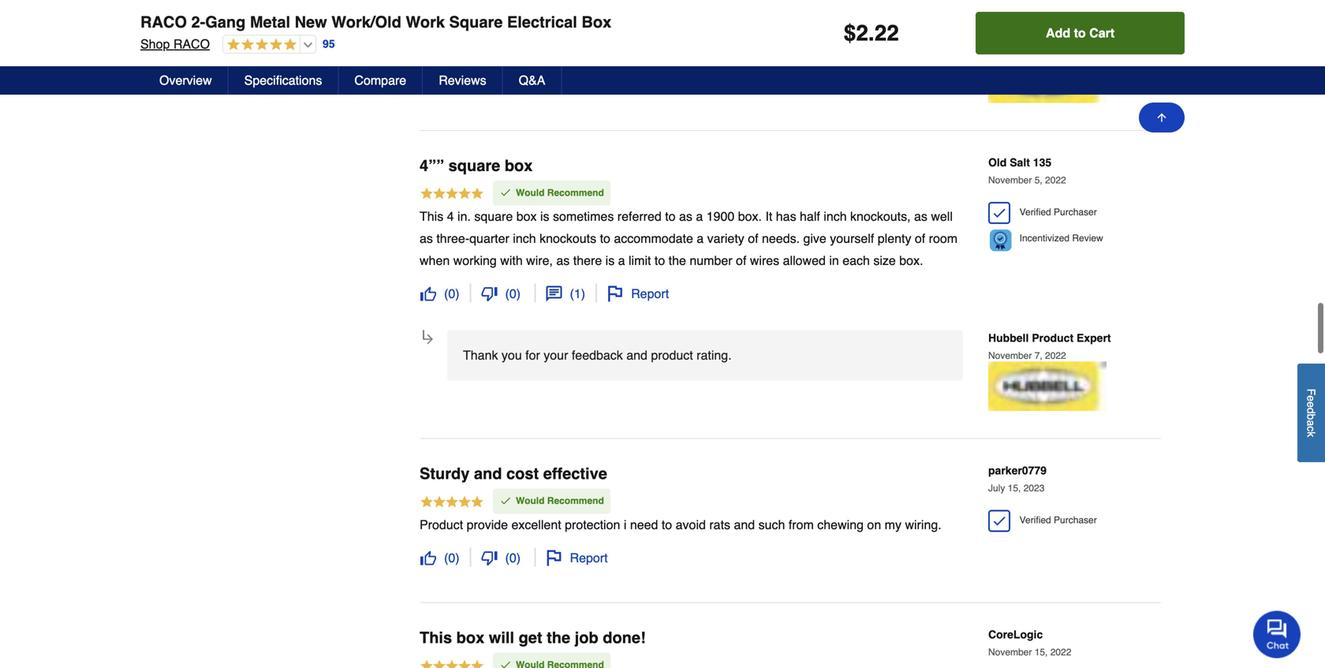 Task type: locate. For each thing, give the bounding box(es) containing it.
thumb down image down provide
[[482, 550, 497, 566]]

0 vertical spatial would
[[516, 187, 545, 198]]

the right get
[[547, 629, 570, 647]]

4
[[447, 209, 454, 224]]

verified down 2023
[[1020, 515, 1051, 526]]

1 vertical spatial report
[[570, 551, 608, 565]]

product inside hubbell product expert november 7, 2022
[[1032, 332, 1074, 345]]

product up thumb up icon
[[420, 517, 463, 532]]

3 november from the top
[[988, 350, 1032, 361]]

1 vertical spatial 2022
[[1045, 350, 1066, 361]]

0 vertical spatial would recommend
[[516, 187, 604, 198]]

incentivized review badge image
[[990, 230, 1012, 251]]

chat invite button image
[[1254, 610, 1302, 658]]

and left product
[[627, 348, 648, 363]]

2022 inside hubbell product expert november 7, 2022
[[1045, 350, 1066, 361]]

0 vertical spatial report
[[631, 287, 669, 301]]

2 hubbellracotaymacbell image from the top
[[988, 362, 1107, 411]]

( 0 ) right thumb up image
[[444, 287, 460, 301]]

0 horizontal spatial is
[[540, 209, 549, 224]]

1 verified purchaser from the top
[[1015, 207, 1097, 218]]

wires
[[750, 253, 780, 268]]

2 vertical spatial 5 stars image
[[420, 659, 484, 668]]

inch up with
[[513, 231, 536, 246]]

done!
[[603, 629, 646, 647]]

checkmark image up the incentivized review badge image
[[991, 205, 1008, 221]]

this for this box will get the job done!
[[420, 629, 452, 647]]

verified purchaser up incentivized review
[[1015, 207, 1097, 218]]

( down provide
[[505, 551, 510, 565]]

on
[[867, 517, 881, 532]]

room
[[929, 231, 958, 246]]

2 thumb down image from the top
[[482, 550, 497, 566]]

box
[[582, 13, 612, 31]]

cost
[[506, 465, 539, 483]]

( down with
[[505, 287, 510, 301]]

as left well
[[914, 209, 928, 224]]

1 vertical spatial hubbell
[[988, 332, 1029, 345]]

cart
[[1090, 26, 1115, 40]]

box left will
[[457, 629, 485, 647]]

1 vertical spatial the
[[547, 629, 570, 647]]

1 horizontal spatial 15,
[[1035, 647, 1048, 658]]

hubbellracotaymacbell image down 29,
[[988, 54, 1107, 103]]

would up knockouts
[[516, 187, 545, 198]]

0 vertical spatial 15,
[[1008, 483, 1021, 494]]

a
[[696, 209, 703, 224], [697, 231, 704, 246], [618, 253, 625, 268], [1305, 420, 1318, 426]]

to up there
[[600, 231, 611, 246]]

would recommend for cost
[[516, 496, 604, 507]]

november
[[988, 42, 1032, 53], [988, 175, 1032, 186], [988, 350, 1032, 361], [988, 647, 1032, 658]]

raco up the shop
[[140, 13, 187, 31]]

1 vertical spatial box.
[[900, 253, 923, 268]]

1 vertical spatial this
[[420, 629, 452, 647]]

0 right thumb up image
[[448, 287, 455, 301]]

would for box
[[516, 187, 545, 198]]

0 vertical spatial is
[[540, 209, 549, 224]]

november left 29,
[[988, 42, 1032, 53]]

1 horizontal spatial and
[[627, 348, 648, 363]]

box. right size on the right
[[900, 253, 923, 268]]

thumb down image for square
[[482, 286, 497, 302]]

thumb up image
[[420, 286, 436, 302]]

( right thumb up image
[[444, 287, 448, 301]]

this 4 in. square box is sometimes referred to as a 1900 box.  it has half inch knockouts, as well as three-quarter inch knockouts to accommodate a variety of needs. give yourself plenty of room when working with wire, as there is a limit to the number of wires allowed in each size box.
[[420, 209, 958, 268]]

e up d
[[1305, 396, 1318, 402]]

is right there
[[606, 253, 615, 268]]

report down limit
[[631, 287, 669, 301]]

report button down protection
[[546, 549, 609, 568]]

thumb up image
[[420, 550, 436, 566]]

( right thumb up icon
[[444, 551, 448, 565]]

1 horizontal spatial report
[[631, 287, 669, 301]]

hubbell for hubbell product expert november 29, 2021
[[988, 24, 1029, 36]]

1 vertical spatial product
[[1032, 332, 1074, 345]]

hubbell inside hubbell product expert november 29, 2021
[[988, 24, 1029, 36]]

2 recommend from the top
[[547, 496, 604, 507]]

2 5 stars image from the top
[[420, 495, 484, 512]]

product up "2021"
[[1032, 24, 1074, 36]]

verified purchaser for sturdy and cost effective
[[1015, 515, 1097, 526]]

0 vertical spatial 2022
[[1045, 175, 1066, 186]]

0 down with
[[510, 287, 517, 301]]

in
[[829, 253, 839, 268]]

)
[[455, 287, 460, 301], [517, 287, 521, 301], [581, 287, 585, 301], [455, 551, 460, 565], [517, 551, 521, 565]]

2 hubbell from the top
[[988, 332, 1029, 345]]

the inside this 4 in. square box is sometimes referred to as a 1900 box.  it has half inch knockouts, as well as three-quarter inch knockouts to accommodate a variety of needs. give yourself plenty of room when working with wire, as there is a limit to the number of wires allowed in each size box.
[[669, 253, 686, 268]]

0 for thumb down icon related to square
[[510, 287, 517, 301]]

0 horizontal spatial 15,
[[1008, 483, 1021, 494]]

( 0 ) for thumb down icon related to square
[[505, 287, 521, 301]]

1 vertical spatial verified purchaser
[[1015, 515, 1097, 526]]

to right need
[[662, 517, 672, 532]]

purchaser right checkmark icon on the bottom right
[[1054, 515, 1097, 526]]

box. left it in the top right of the page
[[738, 209, 762, 224]]

verified purchaser down 2023
[[1015, 515, 1097, 526]]

purchaser up the review
[[1054, 207, 1097, 218]]

1 purchaser from the top
[[1054, 207, 1097, 218]]

this inside this 4 in. square box is sometimes referred to as a 1900 box.  it has half inch knockouts, as well as three-quarter inch knockouts to accommodate a variety of needs. give yourself plenty of room when working with wire, as there is a limit to the number of wires allowed in each size box.
[[420, 209, 444, 224]]

1 vertical spatial box
[[517, 209, 537, 224]]

checkmark image for old salt 135
[[991, 205, 1008, 221]]

2 expert from the top
[[1077, 332, 1111, 345]]

) for comment icon
[[581, 287, 585, 301]]

1 vertical spatial recommend
[[547, 496, 604, 507]]

would recommend down effective
[[516, 496, 604, 507]]

1 vertical spatial 15,
[[1035, 647, 1048, 658]]

a up k
[[1305, 420, 1318, 426]]

this left will
[[420, 629, 452, 647]]

hubbell inside hubbell product expert november 7, 2022
[[988, 332, 1029, 345]]

2 november from the top
[[988, 175, 1032, 186]]

incentivized review
[[1015, 233, 1103, 244]]

accommodate
[[614, 231, 693, 246]]

checkmark image down sturdy and cost effective
[[499, 495, 512, 507]]

november inside corelogic november 15, 2022
[[988, 647, 1032, 658]]

recommend for sturdy and cost effective
[[547, 496, 604, 507]]

hubbellracotaymacbell image
[[988, 54, 1107, 103], [988, 362, 1107, 411]]

report
[[631, 287, 669, 301], [570, 551, 608, 565]]

size
[[874, 253, 896, 268]]

expert inside hubbell product expert november 29, 2021
[[1077, 24, 1111, 36]]

allowed
[[783, 253, 826, 268]]

1 vertical spatial would recommend
[[516, 496, 604, 507]]

2 vertical spatial 2022
[[1051, 647, 1072, 658]]

$ 2 . 22
[[844, 21, 899, 46]]

1 vertical spatial raco
[[173, 37, 210, 51]]

1 vertical spatial report button
[[546, 549, 609, 568]]

2-
[[191, 13, 205, 31]]

this box will get the job done!
[[420, 629, 646, 647]]

1 verified from the top
[[1020, 207, 1051, 218]]

22
[[875, 21, 899, 46]]

recommend up 'sometimes' at the top left
[[547, 187, 604, 198]]

15, inside parker0779 july 15, 2023
[[1008, 483, 1021, 494]]

get
[[519, 629, 542, 647]]

( 0 ) down excellent
[[505, 551, 521, 565]]

0 vertical spatial box.
[[738, 209, 762, 224]]

box up the wire, at the left top
[[517, 209, 537, 224]]

1 vertical spatial expert
[[1077, 332, 1111, 345]]

flag image
[[546, 550, 562, 566]]

1 expert from the top
[[1077, 24, 1111, 36]]

three-
[[437, 231, 470, 246]]

box up quarter in the left top of the page
[[505, 157, 533, 175]]

verified up incentivized
[[1020, 207, 1051, 218]]

15, right july
[[1008, 483, 1021, 494]]

november down corelogic
[[988, 647, 1032, 658]]

from
[[789, 517, 814, 532]]

arrow up image
[[1156, 111, 1168, 124]]

1 5 stars image from the top
[[420, 186, 484, 203]]

$
[[844, 21, 856, 46]]

square up quarter in the left top of the page
[[474, 209, 513, 224]]

is up knockouts
[[540, 209, 549, 224]]

product up 7,
[[1032, 332, 1074, 345]]

checkmark image
[[991, 513, 1008, 529]]

0 vertical spatial this
[[420, 209, 444, 224]]

) down with
[[517, 287, 521, 301]]

0 horizontal spatial box.
[[738, 209, 762, 224]]

arrow right image
[[420, 332, 436, 347]]

1 would from the top
[[516, 187, 545, 198]]

it
[[766, 209, 773, 224]]

raco down 2-
[[173, 37, 210, 51]]

verified purchaser
[[1015, 207, 1097, 218], [1015, 515, 1097, 526]]

of up wires
[[748, 231, 759, 246]]

2 vertical spatial box
[[457, 629, 485, 647]]

0 for thumb up image
[[448, 287, 455, 301]]

electrical
[[507, 13, 577, 31]]

( 0 )
[[444, 287, 460, 301], [505, 287, 521, 301], [444, 551, 460, 565], [505, 551, 521, 565]]

1 recommend from the top
[[547, 187, 604, 198]]

( for thumb down icon related to square
[[505, 287, 510, 301]]

2 would recommend from the top
[[516, 496, 604, 507]]

0 vertical spatial verified
[[1020, 207, 1051, 218]]

2 e from the top
[[1305, 402, 1318, 408]]

november inside hubbell product expert november 7, 2022
[[988, 350, 1032, 361]]

4"" square box
[[420, 157, 533, 175]]

november inside old salt 135 november 5, 2022
[[988, 175, 1032, 186]]

( 0 ) for thumb down icon related to and
[[505, 551, 521, 565]]

( right comment icon
[[570, 287, 574, 301]]

0 horizontal spatial report
[[570, 551, 608, 565]]

0 right thumb up icon
[[448, 551, 455, 565]]

1 november from the top
[[988, 42, 1032, 53]]

0 vertical spatial expert
[[1077, 24, 1111, 36]]

1 horizontal spatial the
[[669, 253, 686, 268]]

1 vertical spatial thumb down image
[[482, 550, 497, 566]]

and
[[627, 348, 648, 363], [474, 465, 502, 483], [734, 517, 755, 532]]

1900
[[707, 209, 735, 224]]

1 this from the top
[[420, 209, 444, 224]]

thumb down image
[[482, 286, 497, 302], [482, 550, 497, 566]]

inch
[[824, 209, 847, 224], [513, 231, 536, 246]]

1 horizontal spatial box.
[[900, 253, 923, 268]]

4 november from the top
[[988, 647, 1032, 658]]

( for thumb up icon
[[444, 551, 448, 565]]

and left cost
[[474, 465, 502, 483]]

e up b
[[1305, 402, 1318, 408]]

0 down excellent
[[510, 551, 517, 565]]

thumb down image down working
[[482, 286, 497, 302]]

1 vertical spatial purchaser
[[1054, 515, 1097, 526]]

hubbellracotaymacbell image for hubbell product expert november 29, 2021
[[988, 54, 1107, 103]]

the down accommodate at top
[[669, 253, 686, 268]]

1 thumb down image from the top
[[482, 286, 497, 302]]

number
[[690, 253, 733, 268]]

thumb down image for and
[[482, 550, 497, 566]]

november left 7,
[[988, 350, 1032, 361]]

this left '4'
[[420, 209, 444, 224]]

) right thumb up image
[[455, 287, 460, 301]]

raco
[[140, 13, 187, 31], [173, 37, 210, 51]]

) for thumb up icon
[[455, 551, 460, 565]]

excellent
[[512, 517, 561, 532]]

report for top the report button
[[631, 287, 669, 301]]

0 vertical spatial inch
[[824, 209, 847, 224]]

2 would from the top
[[516, 496, 545, 507]]

1 vertical spatial 5 stars image
[[420, 495, 484, 512]]

2 verified from the top
[[1020, 515, 1051, 526]]

5 stars image
[[420, 186, 484, 203], [420, 495, 484, 512], [420, 659, 484, 668]]

report for bottommost the report button
[[570, 551, 608, 565]]

c
[[1305, 426, 1318, 432]]

product
[[1032, 24, 1074, 36], [1032, 332, 1074, 345], [420, 517, 463, 532]]

) left flag image
[[517, 551, 521, 565]]

parker0779 july 15, 2023
[[988, 464, 1047, 494]]

to inside button
[[1074, 26, 1086, 40]]

the
[[669, 253, 686, 268], [547, 629, 570, 647]]

0 vertical spatial box
[[505, 157, 533, 175]]

recommend down effective
[[547, 496, 604, 507]]

hubbell
[[988, 24, 1029, 36], [988, 332, 1029, 345]]

give
[[803, 231, 827, 246]]

2 this from the top
[[420, 629, 452, 647]]

29,
[[1035, 42, 1048, 53]]

1 vertical spatial verified
[[1020, 515, 1051, 526]]

0
[[448, 287, 455, 301], [510, 287, 517, 301], [448, 551, 455, 565], [510, 551, 517, 565]]

would recommend up 'sometimes' at the top left
[[516, 187, 604, 198]]

2 vertical spatial product
[[420, 517, 463, 532]]

1 vertical spatial square
[[474, 209, 513, 224]]

3 5 stars image from the top
[[420, 659, 484, 668]]

.
[[869, 21, 875, 46]]

) right thumb up icon
[[455, 551, 460, 565]]

) right comment icon
[[581, 287, 585, 301]]

november for old salt 135 november 5, 2022
[[988, 175, 1032, 186]]

review
[[1072, 233, 1103, 244]]

0 for thumb down icon related to and
[[510, 551, 517, 565]]

e
[[1305, 396, 1318, 402], [1305, 402, 1318, 408]]

4.8 stars image
[[223, 38, 297, 52]]

1 would recommend from the top
[[516, 187, 604, 198]]

november down salt on the top right of the page
[[988, 175, 1032, 186]]

checkmark image down will
[[499, 659, 512, 668]]

0 vertical spatial verified purchaser
[[1015, 207, 1097, 218]]

15,
[[1008, 483, 1021, 494], [1035, 647, 1048, 658]]

raco 2-gang metal new work/old work square electrical box
[[140, 13, 612, 31]]

2 verified purchaser from the top
[[1015, 515, 1097, 526]]

0 vertical spatial thumb down image
[[482, 286, 497, 302]]

1 vertical spatial inch
[[513, 231, 536, 246]]

0 horizontal spatial of
[[736, 253, 747, 268]]

0 vertical spatial hubbellracotaymacbell image
[[988, 54, 1107, 103]]

expert inside hubbell product expert november 7, 2022
[[1077, 332, 1111, 345]]

knockouts
[[540, 231, 597, 246]]

recommend
[[547, 187, 604, 198], [547, 496, 604, 507]]

checkmark image
[[499, 186, 512, 199], [991, 205, 1008, 221], [499, 495, 512, 507], [499, 659, 512, 668]]

( 0 ) right thumb up icon
[[444, 551, 460, 565]]

0 vertical spatial 5 stars image
[[420, 186, 484, 203]]

working
[[453, 253, 497, 268]]

hubbellracotaymacbell image down 7,
[[988, 362, 1107, 411]]

would up excellent
[[516, 496, 545, 507]]

shop
[[140, 37, 170, 51]]

4""
[[420, 157, 444, 175]]

to right add
[[1074, 26, 1086, 40]]

this
[[420, 209, 444, 224], [420, 629, 452, 647]]

variety
[[707, 231, 745, 246]]

0 vertical spatial recommend
[[547, 187, 604, 198]]

( for thumb down icon related to and
[[505, 551, 510, 565]]

2022 inside old salt 135 november 5, 2022
[[1045, 175, 1066, 186]]

2 vertical spatial and
[[734, 517, 755, 532]]

1 vertical spatial would
[[516, 496, 545, 507]]

hubbellracotaymacbell image for hubbell product expert november 7, 2022
[[988, 362, 1107, 411]]

) for thumb up image
[[455, 287, 460, 301]]

purchaser
[[1054, 207, 1097, 218], [1054, 515, 1097, 526]]

and right rats
[[734, 517, 755, 532]]

knockouts,
[[850, 209, 911, 224]]

november inside hubbell product expert november 29, 2021
[[988, 42, 1032, 53]]

95
[[323, 38, 335, 50]]

purchaser for sturdy and cost effective
[[1054, 515, 1097, 526]]

checkmark image down 4"" square box
[[499, 186, 512, 199]]

expert for hubbell product expert november 7, 2022
[[1077, 332, 1111, 345]]

1 vertical spatial is
[[606, 253, 615, 268]]

for
[[526, 348, 540, 363]]

of left wires
[[736, 253, 747, 268]]

as
[[679, 209, 693, 224], [914, 209, 928, 224], [420, 231, 433, 246], [556, 253, 570, 268]]

inch right half
[[824, 209, 847, 224]]

0 vertical spatial hubbell
[[988, 24, 1029, 36]]

of left room
[[915, 231, 926, 246]]

1 hubbellracotaymacbell image from the top
[[988, 54, 1107, 103]]

verified purchaser for 4"" square box
[[1015, 207, 1097, 218]]

2 purchaser from the top
[[1054, 515, 1097, 526]]

yourself
[[830, 231, 874, 246]]

in.
[[458, 209, 471, 224]]

square right "4"""
[[449, 157, 500, 175]]

report button down limit
[[607, 285, 670, 303]]

0 horizontal spatial inch
[[513, 231, 536, 246]]

product inside hubbell product expert november 29, 2021
[[1032, 24, 1074, 36]]

0 vertical spatial purchaser
[[1054, 207, 1097, 218]]

( 0 ) down with
[[505, 287, 521, 301]]

2 horizontal spatial and
[[734, 517, 755, 532]]

0 vertical spatial the
[[669, 253, 686, 268]]

purchaser for 4"" square box
[[1054, 207, 1097, 218]]

5 stars image for 4""
[[420, 186, 484, 203]]

old salt 135 november 5, 2022
[[988, 156, 1066, 186]]

0 horizontal spatial and
[[474, 465, 502, 483]]

15, down corelogic
[[1035, 647, 1048, 658]]

5 stars image for sturdy
[[420, 495, 484, 512]]

1 vertical spatial hubbellracotaymacbell image
[[988, 362, 1107, 411]]

half
[[800, 209, 820, 224]]

thank you for your feedback and product rating.
[[463, 348, 732, 363]]

15, inside corelogic november 15, 2022
[[1035, 647, 1048, 658]]

15, for parker0779
[[1008, 483, 1021, 494]]

1 hubbell from the top
[[988, 24, 1029, 36]]

0 vertical spatial product
[[1032, 24, 1074, 36]]

report down protection
[[570, 551, 608, 565]]



Task type: describe. For each thing, give the bounding box(es) containing it.
november for hubbell product expert november 29, 2021
[[988, 42, 1032, 53]]

november for hubbell product expert november 7, 2022
[[988, 350, 1032, 361]]

2023
[[1024, 483, 1045, 494]]

overview button
[[144, 66, 229, 95]]

f
[[1305, 389, 1318, 396]]

hubbell for hubbell product expert november 7, 2022
[[988, 332, 1029, 345]]

would recommend for box
[[516, 187, 604, 198]]

2022 for expert
[[1045, 350, 1066, 361]]

such
[[759, 517, 785, 532]]

1
[[574, 287, 581, 301]]

checkmark image for 4"" square box
[[499, 186, 512, 199]]

0 for thumb up icon
[[448, 551, 455, 565]]

limit
[[629, 253, 651, 268]]

compare
[[355, 73, 406, 88]]

square
[[449, 13, 503, 31]]

hubbell product expert november 29, 2021
[[988, 24, 1111, 53]]

july
[[988, 483, 1005, 494]]

sometimes
[[553, 209, 614, 224]]

job
[[575, 629, 599, 647]]

arrow right image
[[420, 24, 436, 39]]

recommend for 4"" square box
[[547, 187, 604, 198]]

product provide excellent protection i need to avoid rats and such from chewing on my wiring.
[[420, 517, 942, 532]]

verified for sturdy and cost effective
[[1020, 515, 1051, 526]]

incentivized
[[1020, 233, 1070, 244]]

to up accommodate at top
[[665, 209, 676, 224]]

0 vertical spatial report button
[[607, 285, 670, 303]]

work/old
[[332, 13, 401, 31]]

checkmark image for this box will get the job done!
[[499, 659, 512, 668]]

( for thumb up image
[[444, 287, 448, 301]]

add to cart button
[[976, 12, 1185, 54]]

comment image
[[546, 286, 562, 302]]

0 vertical spatial square
[[449, 157, 500, 175]]

b
[[1305, 414, 1318, 420]]

product for hubbell product expert november 29, 2021
[[1032, 24, 1074, 36]]

as down knockouts
[[556, 253, 570, 268]]

add
[[1046, 26, 1071, 40]]

this for this 4 in. square box is sometimes referred to as a 1900 box.  it has half inch knockouts, as well as three-quarter inch knockouts to accommodate a variety of needs. give yourself plenty of room when working with wire, as there is a limit to the number of wires allowed in each size box.
[[420, 209, 444, 224]]

specifications button
[[229, 66, 339, 95]]

product for hubbell product expert november 7, 2022
[[1032, 332, 1074, 345]]

a inside button
[[1305, 420, 1318, 426]]

d
[[1305, 408, 1318, 414]]

each
[[843, 253, 870, 268]]

overview
[[159, 73, 212, 88]]

a left 1900
[[696, 209, 703, 224]]

would for cost
[[516, 496, 545, 507]]

metal
[[250, 13, 290, 31]]

compare button
[[339, 66, 423, 95]]

you
[[502, 348, 522, 363]]

1 vertical spatial and
[[474, 465, 502, 483]]

0 vertical spatial and
[[627, 348, 648, 363]]

f e e d b a c k
[[1305, 389, 1318, 437]]

5 stars image for this
[[420, 659, 484, 668]]

k
[[1305, 432, 1318, 437]]

1 horizontal spatial is
[[606, 253, 615, 268]]

provide
[[467, 517, 508, 532]]

f e e d b a c k button
[[1298, 364, 1325, 462]]

box inside this 4 in. square box is sometimes referred to as a 1900 box.  it has half inch knockouts, as well as three-quarter inch knockouts to accommodate a variety of needs. give yourself plenty of room when working with wire, as there is a limit to the number of wires allowed in each size box.
[[517, 209, 537, 224]]

1 horizontal spatial inch
[[824, 209, 847, 224]]

avoid
[[676, 517, 706, 532]]

your
[[544, 348, 568, 363]]

has
[[776, 209, 796, 224]]

2021
[[1051, 42, 1072, 53]]

specifications
[[244, 73, 322, 88]]

( 0 ) for thumb up image
[[444, 287, 460, 301]]

feedback
[[572, 348, 623, 363]]

2022 inside corelogic november 15, 2022
[[1051, 647, 1072, 658]]

to right limit
[[655, 253, 665, 268]]

2
[[856, 21, 869, 46]]

new
[[295, 13, 327, 31]]

work
[[406, 13, 445, 31]]

quarter
[[470, 231, 510, 246]]

0 horizontal spatial the
[[547, 629, 570, 647]]

gang
[[205, 13, 246, 31]]

7,
[[1035, 350, 1043, 361]]

rating.
[[697, 348, 732, 363]]

my
[[885, 517, 902, 532]]

needs.
[[762, 231, 800, 246]]

) for thumb down icon related to square
[[517, 287, 521, 301]]

a left limit
[[618, 253, 625, 268]]

( for comment icon
[[570, 287, 574, 301]]

) for thumb down icon related to and
[[517, 551, 521, 565]]

1 horizontal spatial of
[[748, 231, 759, 246]]

well
[[931, 209, 953, 224]]

135
[[1033, 156, 1052, 169]]

need
[[630, 517, 658, 532]]

a up number
[[697, 231, 704, 246]]

with
[[500, 253, 523, 268]]

flag image
[[608, 286, 623, 302]]

corelogic november 15, 2022
[[988, 629, 1072, 658]]

15, for corelogic
[[1035, 647, 1048, 658]]

sturdy
[[420, 465, 470, 483]]

square inside this 4 in. square box is sometimes referred to as a 1900 box.  it has half inch knockouts, as well as three-quarter inch knockouts to accommodate a variety of needs. give yourself plenty of room when working with wire, as there is a limit to the number of wires allowed in each size box.
[[474, 209, 513, 224]]

effective
[[543, 465, 607, 483]]

reviews
[[439, 73, 486, 88]]

0 vertical spatial raco
[[140, 13, 187, 31]]

parker0779
[[988, 464, 1047, 477]]

will
[[489, 629, 514, 647]]

referred
[[618, 209, 662, 224]]

i
[[624, 517, 627, 532]]

as left 1900
[[679, 209, 693, 224]]

verified for 4"" square box
[[1020, 207, 1051, 218]]

2022 for 135
[[1045, 175, 1066, 186]]

wiring.
[[905, 517, 942, 532]]

salt
[[1010, 156, 1030, 169]]

2 horizontal spatial of
[[915, 231, 926, 246]]

q&a button
[[503, 66, 562, 95]]

rats
[[709, 517, 731, 532]]

sturdy and cost effective
[[420, 465, 607, 483]]

when
[[420, 253, 450, 268]]

product
[[651, 348, 693, 363]]

as up when
[[420, 231, 433, 246]]

( 0 ) for thumb up icon
[[444, 551, 460, 565]]

checkmark image for sturdy and cost effective
[[499, 495, 512, 507]]

protection
[[565, 517, 620, 532]]

thank
[[463, 348, 498, 363]]

shop raco
[[140, 37, 210, 51]]

1 e from the top
[[1305, 396, 1318, 402]]

reviews button
[[423, 66, 503, 95]]

expert for hubbell product expert november 29, 2021
[[1077, 24, 1111, 36]]



Task type: vqa. For each thing, say whether or not it's contained in the screenshot.
The On
yes



